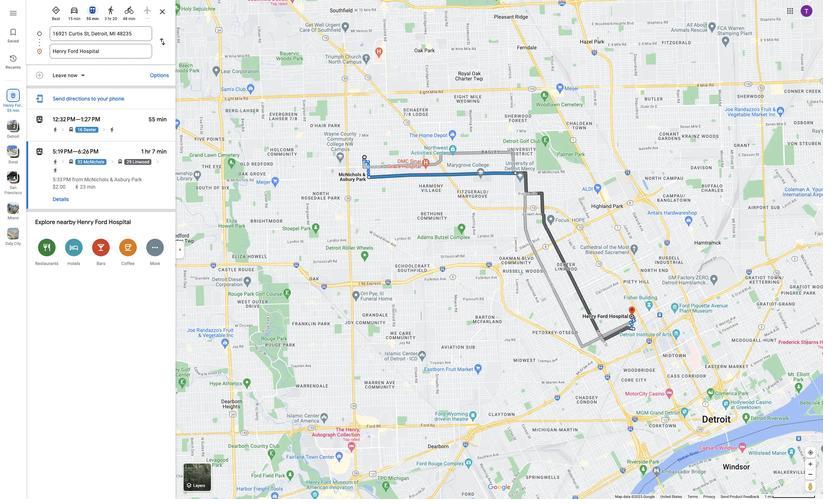 Task type: describe. For each thing, give the bounding box(es) containing it.
now
[[68, 72, 78, 78]]

bus image for 12:32 pm
[[68, 127, 74, 132]]

daly
[[5, 241, 13, 246]]

linwood
[[133, 159, 149, 165]]

15 min radio
[[67, 3, 82, 22]]

— for 5:19 pm
[[73, 148, 78, 155]]

Destination Henry Ford Hospital field
[[53, 47, 149, 56]]

henry inside henry ford hospital
[[3, 103, 14, 108]]

feedback
[[744, 495, 759, 499]]

details
[[53, 196, 69, 203]]

1 for 1 hr 7 min
[[141, 148, 144, 155]]

francisco
[[4, 191, 22, 195]]

15
[[68, 16, 73, 21]]

directions
[[66, 95, 90, 102]]

55 min inside radio
[[86, 16, 99, 21]]

driving image
[[70, 6, 79, 15]]

park
[[132, 177, 142, 183]]

daly city button
[[0, 225, 26, 248]]

to
[[91, 95, 96, 102]]

hotels
[[68, 261, 80, 266]]

hr for 1
[[145, 148, 151, 155]]

32 mcnichols
[[78, 159, 104, 165]]

hr for 3
[[108, 16, 111, 21]]

transit image for 5:19 pm — 6:26 pm
[[35, 147, 44, 157]]

from
[[72, 177, 83, 183]]

united states
[[661, 495, 682, 499]]

layers
[[193, 484, 205, 488]]

product
[[730, 495, 743, 499]]

23 min
[[80, 184, 96, 190]]

leave now button
[[50, 72, 89, 80]]

— for 12:32 pm
[[76, 116, 81, 123]]

0 vertical spatial mcnichols
[[84, 159, 104, 165]]

henry ford hospital
[[3, 103, 23, 113]]

2 for detroit
[[13, 124, 16, 129]]

states
[[672, 495, 682, 499]]

hospital inside henry ford hospital
[[6, 108, 21, 113]]

collapse side panel image
[[176, 246, 184, 254]]

details button
[[49, 193, 73, 206]]

2 for doral
[[13, 150, 16, 155]]

dexter
[[84, 127, 96, 132]]

san
[[10, 185, 17, 190]]

1 horizontal spatial , then image
[[101, 127, 107, 132]]

terms
[[688, 495, 698, 499]]

15 min
[[68, 16, 80, 21]]

transit image for 12:32 pm — 1:27 pm
[[35, 114, 44, 125]]

send for send product feedback
[[721, 495, 729, 499]]

1:27 pm
[[81, 116, 100, 123]]

leave now
[[53, 72, 78, 78]]

min inside  list
[[13, 108, 19, 113]]

zoom in image
[[808, 462, 814, 467]]

footer inside google maps element
[[615, 495, 765, 499]]

4 places element
[[8, 175, 16, 181]]

henry inside directions main content
[[77, 219, 94, 226]]

explore nearby henry ford hospital
[[35, 219, 131, 226]]

55 min radio
[[85, 3, 100, 22]]

united states button
[[661, 495, 682, 499]]

1 mi button
[[765, 495, 816, 499]]

0 horizontal spatial , then image
[[61, 127, 66, 132]]

more button
[[142, 234, 169, 270]]

©2023
[[632, 495, 643, 499]]

send directions to your phone button
[[49, 91, 128, 106]]

5:33 pm
[[53, 177, 71, 183]]

walking image
[[106, 6, 115, 15]]

doral
[[8, 160, 18, 165]]

send for send directions to your phone
[[53, 95, 65, 102]]

16
[[78, 127, 82, 132]]

show your location image
[[808, 450, 814, 456]]

2 walk image from the top
[[53, 168, 58, 173]]

saved button
[[0, 25, 26, 45]]

transit image inside "55 min" radio
[[88, 6, 97, 15]]

show street view coverage image
[[806, 481, 816, 492]]

privacy
[[704, 495, 715, 499]]

saved
[[7, 38, 19, 44]]

zoom out image
[[808, 472, 814, 477]]

nearby
[[57, 219, 76, 226]]

48 min radio
[[121, 3, 137, 22]]

1 hr 7 min
[[141, 148, 167, 155]]

5:19 pm — 6:26 pm
[[53, 148, 99, 155]]

&
[[110, 177, 113, 183]]

3 hr 20 radio
[[103, 3, 119, 22]]

55 inside  list
[[7, 108, 12, 113]]

hospital inside directions main content
[[109, 219, 131, 226]]

map data ©2023 google
[[615, 495, 655, 499]]

1 list item from the top
[[26, 26, 176, 50]]

google maps element
[[0, 0, 823, 499]]

55 min inside  list
[[7, 108, 19, 113]]

29 linwood
[[127, 159, 149, 165]]

coffee
[[122, 261, 135, 266]]

terms button
[[688, 495, 698, 499]]

29
[[127, 159, 132, 165]]

recents
[[6, 65, 21, 70]]

2 , then image from the left
[[110, 159, 115, 165]]

restaurants
[[35, 261, 59, 266]]



Task type: locate. For each thing, give the bounding box(es) containing it.
miami button
[[0, 199, 26, 222]]

Best radio
[[48, 3, 64, 22]]

1 , then image from the left
[[61, 159, 66, 165]]

1 left mi
[[765, 495, 767, 499]]

1 vertical spatial —
[[73, 148, 78, 155]]

55
[[86, 16, 91, 21], [7, 108, 12, 113], [149, 116, 155, 123]]

1 horizontal spatial 55
[[86, 16, 91, 21]]

1 vertical spatial 2 places element
[[8, 149, 16, 156]]

bus image for 5:19 pm
[[68, 159, 74, 165]]

detroit
[[7, 134, 19, 139]]

0 horizontal spatial hr
[[108, 16, 111, 21]]

min inside radio
[[129, 16, 135, 21]]

recents button
[[0, 51, 26, 72]]

henry
[[3, 103, 14, 108], [77, 219, 94, 226]]

0 vertical spatial walk image
[[109, 127, 115, 132]]

23
[[80, 184, 86, 190]]

1 vertical spatial walk image
[[53, 159, 58, 165]]

0 horizontal spatial walk image
[[53, 159, 58, 165]]

3 hr 20
[[105, 16, 117, 21]]

12:32 pm — 1:27 pm
[[53, 116, 100, 123]]

2 list item from the top
[[26, 44, 176, 59]]

—
[[76, 116, 81, 123], [73, 148, 78, 155]]

mcnichols inside the 5:33 pm from mcnichols & asbury park $2.00
[[84, 177, 109, 183]]

6:26 pm
[[78, 148, 99, 155]]

mcnichols up 23 min
[[84, 177, 109, 183]]

walking image
[[74, 184, 79, 190]]

phone
[[109, 95, 124, 102]]

min up detroit on the left top
[[13, 108, 19, 113]]

list item down starting point 16921 curtis st, detroit, mi 48235 field
[[26, 44, 176, 59]]

transit image left 5:19 pm
[[35, 147, 44, 157]]

1 vertical spatial none field
[[53, 44, 149, 59]]

0 horizontal spatial send
[[53, 95, 65, 102]]

0 horizontal spatial ford
[[15, 103, 23, 108]]

2 up the doral
[[13, 150, 16, 155]]

$2.00
[[53, 184, 66, 190]]

0 vertical spatial 
[[10, 91, 16, 99]]

0 vertical spatial 55
[[86, 16, 91, 21]]

leave now option
[[53, 72, 79, 79]]

list item
[[26, 26, 176, 50], [26, 44, 176, 59]]

1 vertical spatial 55
[[7, 108, 12, 113]]

asbury
[[114, 177, 130, 183]]

20
[[112, 16, 117, 21]]

google
[[644, 495, 655, 499]]

city
[[14, 241, 21, 246]]

1 vertical spatial hr
[[145, 148, 151, 155]]

min right "7"
[[157, 148, 167, 155]]

0 vertical spatial transit image
[[88, 6, 97, 15]]

1 vertical spatial send
[[721, 495, 729, 499]]

48
[[123, 16, 128, 21]]

hospital
[[6, 108, 21, 113], [109, 219, 131, 226]]

, then image down 5:19 pm
[[61, 159, 66, 165]]

 for 5:19 pm
[[35, 147, 44, 157]]

, then image
[[61, 159, 66, 165], [110, 159, 115, 165]]

send inside directions main content
[[53, 95, 65, 102]]

walk image down 12:32 pm
[[53, 127, 58, 132]]

2 places element for detroit
[[8, 124, 16, 130]]

none field starting point 16921 curtis st, detroit, mi 48235
[[53, 26, 149, 41]]

2 places element
[[8, 124, 16, 130], [8, 149, 16, 156]]

2 horizontal spatial 55
[[149, 116, 155, 123]]

list item down "3"
[[26, 26, 176, 50]]

henry up detroit on the left top
[[3, 103, 14, 108]]

walk image
[[53, 127, 58, 132], [53, 168, 58, 173]]

google account: tyler black  
(blacklashes1000@gmail.com) image
[[801, 5, 813, 17]]

32
[[78, 159, 82, 165]]

menu image
[[9, 9, 18, 18]]

send left directions
[[53, 95, 65, 102]]

hr right "3"
[[108, 16, 111, 21]]

1 vertical spatial 
[[35, 114, 44, 125]]

footer
[[615, 495, 765, 499]]

send product feedback button
[[721, 495, 759, 499]]

walk image down 5:19 pm
[[53, 159, 58, 165]]

2 vertical spatial 55 min
[[149, 116, 167, 123]]

2 places element up detroit on the left top
[[8, 124, 16, 130]]

0 horizontal spatial 55 min
[[7, 108, 19, 113]]

min right 15
[[74, 16, 80, 21]]

2 horizontal spatial 55 min
[[149, 116, 167, 123]]

send directions to your phone
[[53, 95, 124, 102]]

5:33 pm from mcnichols & asbury park $2.00
[[53, 177, 142, 190]]

min right the 48
[[129, 16, 135, 21]]

ford inside henry ford hospital
[[15, 103, 23, 108]]

hospital up coffee button
[[109, 219, 131, 226]]

daly city
[[5, 241, 21, 246]]

2 2 from the top
[[13, 150, 16, 155]]

2
[[13, 124, 16, 129], [13, 150, 16, 155]]

send product feedback
[[721, 495, 759, 499]]

2 none field from the top
[[53, 44, 149, 59]]

hospital up detroit on the left top
[[6, 108, 21, 113]]

1 up linwood
[[141, 148, 144, 155]]

transit image left 12:32 pm
[[35, 114, 44, 125]]

bars
[[97, 261, 105, 266]]

min left "3"
[[92, 16, 99, 21]]

transit image
[[88, 6, 97, 15], [35, 114, 44, 125], [35, 147, 44, 157]]

, then image down 12:32 pm
[[61, 127, 66, 132]]

1 vertical spatial walk image
[[53, 168, 58, 173]]

3
[[105, 16, 107, 21]]

footer containing map data ©2023 google
[[615, 495, 765, 499]]

1 horizontal spatial walk image
[[109, 127, 115, 132]]

reverse starting point and destination image
[[158, 37, 167, 46]]

flights image
[[143, 6, 152, 15]]

mcnichols down 6:26 pm
[[84, 159, 104, 165]]

send left product
[[721, 495, 729, 499]]

coffee button
[[114, 234, 142, 270]]

min
[[74, 16, 80, 21], [92, 16, 99, 21], [129, 16, 135, 21], [13, 108, 19, 113], [157, 116, 167, 123], [157, 148, 167, 155], [87, 184, 96, 190]]

55 inside directions main content
[[149, 116, 155, 123]]

directions main content
[[26, 0, 176, 499]]

, then image left 29
[[110, 159, 115, 165]]

0 vertical spatial send
[[53, 95, 65, 102]]

bus image left 32 at the left of page
[[68, 159, 74, 165]]

0 vertical spatial hospital
[[6, 108, 21, 113]]

henry right nearby
[[77, 219, 94, 226]]

1 walk image from the top
[[53, 127, 58, 132]]

 list
[[0, 0, 26, 499]]

 inside list
[[10, 91, 16, 99]]

ford up detroit on the left top
[[15, 103, 23, 108]]

1 inside directions main content
[[141, 148, 144, 155]]

55 up detroit on the left top
[[7, 108, 12, 113]]

send
[[53, 95, 65, 102], [721, 495, 729, 499]]

hr left "7"
[[145, 148, 151, 155]]

hr inside directions main content
[[145, 148, 151, 155]]

hr inside 3 hr 20 radio
[[108, 16, 111, 21]]

min right '23'
[[87, 184, 96, 190]]

1 vertical spatial transit image
[[35, 114, 44, 125]]

ford inside directions main content
[[95, 219, 107, 226]]

55 min up 1 hr 7 min in the top left of the page
[[149, 116, 167, 123]]

options
[[150, 72, 169, 79]]

data
[[623, 495, 631, 499]]

0 vertical spatial 2 places element
[[8, 124, 16, 130]]

bus image left 29
[[118, 159, 123, 165]]

miami
[[8, 216, 19, 221]]

privacy button
[[704, 495, 715, 499]]

more
[[150, 261, 160, 266]]

restaurants button
[[33, 234, 60, 270]]

4
[[13, 176, 16, 181]]

0 horizontal spatial henry
[[3, 103, 14, 108]]

close directions image
[[158, 7, 167, 16]]

48 min
[[123, 16, 135, 21]]

min inside radio
[[92, 16, 99, 21]]

— up 16
[[76, 116, 81, 123]]

, then image right dexter
[[101, 127, 107, 132]]

options button
[[146, 69, 173, 82]]

bus image
[[68, 127, 74, 132], [68, 159, 74, 165], [118, 159, 123, 165]]

— up 32 at the left of page
[[73, 148, 78, 155]]

, then image
[[61, 127, 66, 132], [101, 127, 107, 132], [155, 159, 160, 165]]

1 vertical spatial 55 min
[[7, 108, 19, 113]]

best travel modes image
[[52, 6, 60, 15]]

min up 1 hr 7 min in the top left of the page
[[157, 116, 167, 123]]

0 vertical spatial walk image
[[53, 127, 58, 132]]

1 vertical spatial 2
[[13, 150, 16, 155]]

2 places element for doral
[[8, 149, 16, 156]]

1 vertical spatial ford
[[95, 219, 107, 226]]

2 vertical spatial transit image
[[35, 147, 44, 157]]

1 horizontal spatial 1
[[765, 495, 767, 499]]

best
[[52, 16, 60, 21]]

list inside google maps element
[[26, 26, 176, 59]]

1 2 from the top
[[13, 124, 16, 129]]

bus image left 16
[[68, 127, 74, 132]]

0 vertical spatial henry
[[3, 103, 14, 108]]

0 vertical spatial —
[[76, 116, 81, 123]]

None radio
[[140, 3, 155, 19]]

united
[[661, 495, 671, 499]]

 left 12:32 pm
[[35, 114, 44, 125]]

Starting point 16921 Curtis St, Detroit, MI 48235 field
[[53, 29, 149, 38]]

explore
[[35, 219, 55, 226]]

walk image up the 5:33 pm
[[53, 168, 58, 173]]

ford up bars button
[[95, 219, 107, 226]]

55 inside "55 min" radio
[[86, 16, 91, 21]]

7
[[152, 148, 155, 155]]

san francisco
[[4, 185, 22, 195]]

1 2 places element from the top
[[8, 124, 16, 130]]

1
[[141, 148, 144, 155], [765, 495, 767, 499]]

0 horizontal spatial 55
[[7, 108, 12, 113]]

0 vertical spatial hr
[[108, 16, 111, 21]]

2 up detroit on the left top
[[13, 124, 16, 129]]

, then image down 1 hr 7 min in the top left of the page
[[155, 159, 160, 165]]

None field
[[53, 26, 149, 41], [53, 44, 149, 59]]

55 min inside directions main content
[[149, 116, 167, 123]]

mi
[[768, 495, 772, 499]]

0 horizontal spatial hospital
[[6, 108, 21, 113]]

1 vertical spatial hospital
[[109, 219, 131, 226]]

walk image
[[109, 127, 115, 132], [53, 159, 58, 165]]

1 none field from the top
[[53, 26, 149, 41]]

2 2 places element from the top
[[8, 149, 16, 156]]

1 for 1 mi
[[765, 495, 767, 499]]

1 horizontal spatial 55 min
[[86, 16, 99, 21]]

12:32 pm
[[53, 116, 76, 123]]

walk image right dexter
[[109, 127, 115, 132]]

1 horizontal spatial ford
[[95, 219, 107, 226]]

0 horizontal spatial 1
[[141, 148, 144, 155]]

1 mi
[[765, 495, 772, 499]]

0 vertical spatial 1
[[141, 148, 144, 155]]

0 vertical spatial none field
[[53, 26, 149, 41]]

 left 5:19 pm
[[35, 147, 44, 157]]

55 min
[[86, 16, 99, 21], [7, 108, 19, 113], [149, 116, 167, 123]]

1 horizontal spatial henry
[[77, 219, 94, 226]]

send inside footer
[[721, 495, 729, 499]]

1 horizontal spatial send
[[721, 495, 729, 499]]

16 dexter
[[78, 127, 96, 132]]

0 vertical spatial ford
[[15, 103, 23, 108]]

1 vertical spatial henry
[[77, 219, 94, 226]]

list
[[26, 26, 176, 59]]

bars button
[[87, 234, 114, 270]]

1 horizontal spatial , then image
[[110, 159, 115, 165]]

2 vertical spatial 55
[[149, 116, 155, 123]]

hotels button
[[60, 234, 87, 270]]

55 min up detroit on the left top
[[7, 108, 19, 113]]

55 min left "3"
[[86, 16, 99, 21]]

5:19 pm
[[53, 148, 73, 155]]

0 vertical spatial 55 min
[[86, 16, 99, 21]]

map
[[615, 495, 623, 499]]

min inside option
[[74, 16, 80, 21]]

none field down starting point 16921 curtis st, detroit, mi 48235 field
[[53, 44, 149, 59]]

0 vertical spatial 2
[[13, 124, 16, 129]]

transit image right driving icon
[[88, 6, 97, 15]]

55 up "7"
[[149, 116, 155, 123]]

none field 'destination henry ford hospital'
[[53, 44, 149, 59]]

2 places element up the doral
[[8, 149, 16, 156]]

1 vertical spatial mcnichols
[[84, 177, 109, 183]]

your
[[97, 95, 108, 102]]

1 horizontal spatial hr
[[145, 148, 151, 155]]

cycling image
[[125, 6, 134, 15]]

2 vertical spatial 
[[35, 147, 44, 157]]

 up henry ford hospital
[[10, 91, 16, 99]]


[[10, 91, 16, 99], [35, 114, 44, 125], [35, 147, 44, 157]]

2 horizontal spatial , then image
[[155, 159, 160, 165]]

1 horizontal spatial hospital
[[109, 219, 131, 226]]

none field down "3"
[[53, 26, 149, 41]]

0 horizontal spatial , then image
[[61, 159, 66, 165]]

hr
[[108, 16, 111, 21], [145, 148, 151, 155]]

 for 12:32 pm
[[35, 114, 44, 125]]

1 vertical spatial 1
[[765, 495, 767, 499]]

leave
[[53, 72, 66, 78]]

55 right 15 min
[[86, 16, 91, 21]]



Task type: vqa. For each thing, say whether or not it's contained in the screenshot.
phone
yes



